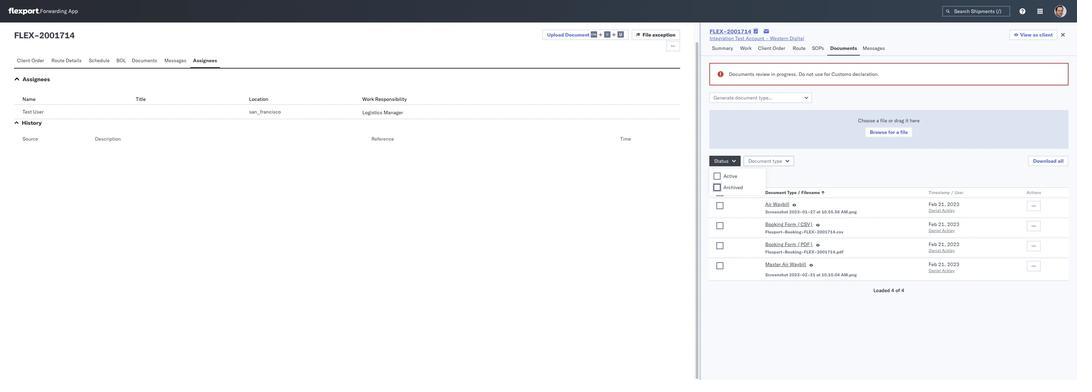 Task type: describe. For each thing, give the bounding box(es) containing it.
review
[[756, 71, 771, 77]]

client
[[1040, 32, 1054, 38]]

view
[[1021, 32, 1033, 38]]

or
[[889, 118, 894, 124]]

booking- for (pdf)
[[786, 250, 805, 255]]

western
[[771, 35, 789, 42]]

work for work
[[741, 45, 752, 51]]

history button
[[22, 119, 42, 126]]

browse
[[871, 129, 888, 136]]

0 horizontal spatial 2001714
[[39, 30, 75, 40]]

master air waybill
[[766, 262, 807, 268]]

integration
[[710, 35, 734, 42]]

4 2023 from the top
[[948, 262, 960, 268]]

10.10.04
[[822, 273, 841, 278]]

uploaded files ∙ 4
[[710, 174, 753, 180]]

ackley for booking form (pdf)
[[943, 248, 956, 254]]

sops
[[813, 45, 825, 51]]

integration test account - western digital link
[[710, 35, 805, 42]]

∙
[[745, 174, 748, 180]]

flexport-booking-flex-2001714.pdf
[[766, 250, 844, 255]]

0 horizontal spatial a
[[877, 118, 880, 124]]

1 horizontal spatial messages button
[[861, 42, 889, 56]]

air inside air waybill link
[[766, 201, 772, 208]]

account
[[746, 35, 765, 42]]

status button
[[710, 156, 741, 167]]

route for route details
[[52, 57, 65, 64]]

daniel for booking form (pdf)
[[929, 248, 942, 254]]

choose
[[859, 118, 876, 124]]

ackley for booking form (csv)
[[943, 228, 956, 233]]

1 vertical spatial order
[[31, 57, 44, 64]]

upload document
[[548, 32, 590, 38]]

for inside button
[[889, 129, 896, 136]]

2023 for air waybill
[[948, 201, 960, 208]]

status
[[715, 158, 729, 164]]

loaded
[[874, 288, 891, 294]]

schedule button
[[86, 54, 114, 68]]

as
[[1034, 32, 1039, 38]]

source
[[23, 136, 38, 142]]

flex- for booking form (pdf)
[[805, 250, 818, 255]]

0 horizontal spatial client order button
[[14, 54, 49, 68]]

summary button
[[710, 42, 738, 56]]

flex-2001714
[[710, 28, 752, 35]]

in
[[772, 71, 776, 77]]

4 feb from the top
[[929, 262, 938, 268]]

master
[[766, 262, 782, 268]]

upload document button
[[543, 30, 629, 40]]

02-
[[803, 273, 811, 278]]

client order for the client order button to the left
[[17, 57, 44, 64]]

download all button
[[1029, 156, 1070, 167]]

feb for booking form (csv)
[[929, 222, 938, 228]]

0 vertical spatial order
[[773, 45, 786, 51]]

route button
[[790, 42, 810, 56]]

responsibility
[[376, 96, 407, 102]]

booking form (pdf)
[[766, 242, 814, 248]]

bol button
[[114, 54, 129, 68]]

21, for booking form (pdf)
[[939, 242, 947, 248]]

1 horizontal spatial 4
[[892, 288, 895, 294]]

am.png for screenshot 2023-02-21 at 10.10.04 am.png
[[842, 273, 857, 278]]

0 vertical spatial assignees
[[193, 57, 217, 64]]

0 vertical spatial document
[[566, 32, 590, 38]]

work for work responsibility
[[363, 96, 374, 102]]

browse for a file
[[871, 129, 909, 136]]

air waybill link
[[766, 201, 790, 210]]

forwarding app link
[[8, 8, 78, 15]]

screenshot 2023-01-27 at 10.55.56 am.png
[[766, 210, 857, 215]]

download all
[[1034, 158, 1065, 164]]

exception
[[653, 32, 676, 38]]

booking form (pdf) link
[[766, 241, 814, 250]]

uploaded
[[710, 174, 732, 180]]

download
[[1034, 158, 1058, 164]]

4 21, from the top
[[939, 262, 947, 268]]

feb for booking form (pdf)
[[929, 242, 938, 248]]

4 for ∙
[[750, 174, 753, 180]]

documents for documents review in progress. do not use for customs declaration.
[[730, 71, 755, 77]]

2001714.pdf
[[818, 250, 844, 255]]

type
[[788, 190, 797, 195]]

1 horizontal spatial client order button
[[756, 42, 790, 56]]

feb 21, 2023 daniel ackley for booking form (csv)
[[929, 222, 960, 233]]

flexport- for booking form (pdf)
[[766, 250, 786, 255]]

0 horizontal spatial -
[[34, 30, 39, 40]]

file inside button
[[901, 129, 909, 136]]

use
[[816, 71, 823, 77]]

loaded 4 of 4
[[874, 288, 905, 294]]

0 horizontal spatial messages button
[[162, 54, 190, 68]]

(csv)
[[798, 222, 814, 228]]

document type
[[749, 158, 783, 164]]

1 vertical spatial waybill
[[790, 262, 807, 268]]

Search Shipments (/) text field
[[943, 6, 1011, 17]]

timestamp
[[929, 190, 951, 195]]

file exception
[[643, 32, 676, 38]]

flex - 2001714
[[14, 30, 75, 40]]

title
[[136, 96, 146, 102]]

master air waybill link
[[766, 261, 807, 270]]

filename
[[802, 190, 821, 195]]

work responsibility
[[363, 96, 407, 102]]

document type / filename
[[766, 190, 821, 195]]

feb 21, 2023 daniel ackley for booking form (pdf)
[[929, 242, 960, 254]]

actions
[[1028, 190, 1042, 195]]

location
[[249, 96, 269, 102]]

summary
[[713, 45, 734, 51]]

0 horizontal spatial waybill
[[774, 201, 790, 208]]

name
[[23, 96, 36, 102]]

4 feb 21, 2023 daniel ackley from the top
[[929, 262, 960, 274]]

do
[[799, 71, 806, 77]]

flexport-booking-flex-2001714.csv
[[766, 230, 844, 235]]

forwarding app
[[40, 8, 78, 15]]

sops button
[[810, 42, 828, 56]]

upload
[[548, 32, 564, 38]]

choose a file or drag it here
[[859, 118, 920, 124]]

document for document type / filename
[[766, 190, 787, 195]]

document type button
[[744, 156, 795, 167]]

declaration.
[[853, 71, 880, 77]]

0 horizontal spatial for
[[825, 71, 831, 77]]

21
[[811, 273, 816, 278]]

bol
[[117, 57, 126, 64]]

2023- for 02-
[[790, 273, 803, 278]]

0 vertical spatial file
[[881, 118, 888, 124]]

test user
[[23, 109, 44, 115]]

drag
[[895, 118, 905, 124]]

digital
[[790, 35, 805, 42]]



Task type: locate. For each thing, give the bounding box(es) containing it.
order down flex - 2001714
[[31, 57, 44, 64]]

1 vertical spatial flexport-
[[766, 250, 786, 255]]

0 vertical spatial flex-
[[710, 28, 728, 35]]

integration test account - western digital
[[710, 35, 805, 42]]

4 daniel from the top
[[929, 268, 942, 274]]

0 vertical spatial air
[[766, 201, 772, 208]]

2 / from the left
[[952, 190, 954, 195]]

1 am.png from the top
[[842, 210, 857, 215]]

1 horizontal spatial work
[[741, 45, 752, 51]]

0 vertical spatial user
[[33, 109, 44, 115]]

1 daniel from the top
[[929, 208, 942, 213]]

0 vertical spatial screenshot
[[766, 210, 789, 215]]

1 vertical spatial air
[[783, 262, 789, 268]]

1 feb 21, 2023 daniel ackley from the top
[[929, 201, 960, 213]]

file
[[643, 32, 652, 38]]

1 feb from the top
[[929, 201, 938, 208]]

1 vertical spatial screenshot
[[766, 273, 789, 278]]

booking inside booking form (pdf) link
[[766, 242, 784, 248]]

0 vertical spatial am.png
[[842, 210, 857, 215]]

flex- down "(csv)"
[[805, 230, 818, 235]]

feb
[[929, 201, 938, 208], [929, 222, 938, 228], [929, 242, 938, 248], [929, 262, 938, 268]]

1 horizontal spatial /
[[952, 190, 954, 195]]

21, for booking form (csv)
[[939, 222, 947, 228]]

1 / from the left
[[798, 190, 801, 195]]

a
[[877, 118, 880, 124], [897, 129, 900, 136]]

1 horizontal spatial assignees button
[[190, 54, 220, 68]]

at right 21
[[817, 273, 821, 278]]

document for document type
[[749, 158, 772, 164]]

1 horizontal spatial waybill
[[790, 262, 807, 268]]

client order button
[[756, 42, 790, 56], [14, 54, 49, 68]]

1 vertical spatial client
[[17, 57, 30, 64]]

here
[[911, 118, 920, 124]]

1 vertical spatial for
[[889, 129, 896, 136]]

1 horizontal spatial client
[[759, 45, 772, 51]]

booking
[[766, 222, 784, 228], [766, 242, 784, 248]]

feb 21, 2023 daniel ackley for air waybill
[[929, 201, 960, 213]]

1 horizontal spatial user
[[955, 190, 964, 195]]

files
[[734, 174, 744, 180]]

1 vertical spatial messages
[[164, 57, 187, 64]]

-
[[34, 30, 39, 40], [766, 35, 769, 42]]

document inside button
[[766, 190, 787, 195]]

booking inside booking form (csv) link
[[766, 222, 784, 228]]

0 horizontal spatial file
[[881, 118, 888, 124]]

/
[[798, 190, 801, 195], [952, 190, 954, 195]]

01-
[[803, 210, 811, 215]]

/ inside button
[[952, 190, 954, 195]]

user up history button
[[33, 109, 44, 115]]

flex- for booking form (csv)
[[805, 230, 818, 235]]

screenshot
[[766, 210, 789, 215], [766, 273, 789, 278]]

2 feb 21, 2023 daniel ackley from the top
[[929, 222, 960, 233]]

0 vertical spatial for
[[825, 71, 831, 77]]

for
[[825, 71, 831, 77], [889, 129, 896, 136]]

0 horizontal spatial client
[[17, 57, 30, 64]]

user right timestamp
[[955, 190, 964, 195]]

2 21, from the top
[[939, 222, 947, 228]]

assignees
[[193, 57, 217, 64], [23, 76, 50, 83]]

1 vertical spatial at
[[817, 273, 821, 278]]

booking for booking form (pdf)
[[766, 242, 784, 248]]

1 vertical spatial document
[[749, 158, 772, 164]]

1 horizontal spatial documents button
[[828, 42, 861, 56]]

documents right the bol button
[[132, 57, 157, 64]]

0 horizontal spatial route
[[52, 57, 65, 64]]

1 horizontal spatial file
[[901, 129, 909, 136]]

a down drag
[[897, 129, 900, 136]]

0 horizontal spatial user
[[33, 109, 44, 115]]

2001714 up account
[[728, 28, 752, 35]]

san_francisco
[[249, 109, 281, 115]]

1 vertical spatial form
[[785, 242, 797, 248]]

2 booking- from the top
[[786, 250, 805, 255]]

2 form from the top
[[785, 242, 797, 248]]

at for 10.55.56
[[817, 210, 821, 215]]

0 vertical spatial documents
[[831, 45, 858, 51]]

client order button down "western"
[[756, 42, 790, 56]]

flexport- down 'booking form (csv)'
[[766, 230, 786, 235]]

- left "western"
[[766, 35, 769, 42]]

1 vertical spatial flex-
[[805, 230, 818, 235]]

- down forwarding app link
[[34, 30, 39, 40]]

client order down "western"
[[759, 45, 786, 51]]

0 vertical spatial test
[[736, 35, 745, 42]]

booking- for (csv)
[[786, 230, 805, 235]]

test up history button
[[23, 109, 32, 115]]

0 horizontal spatial work
[[363, 96, 374, 102]]

documents review in progress. do not use for customs declaration.
[[730, 71, 880, 77]]

progress.
[[777, 71, 798, 77]]

2 daniel from the top
[[929, 228, 942, 233]]

1 vertical spatial documents
[[132, 57, 157, 64]]

customs
[[832, 71, 852, 77]]

document up the air waybill
[[766, 190, 787, 195]]

27
[[811, 210, 816, 215]]

3 21, from the top
[[939, 242, 947, 248]]

0 vertical spatial client order
[[759, 45, 786, 51]]

route down the digital
[[793, 45, 806, 51]]

1 vertical spatial test
[[23, 109, 32, 115]]

daniel for air waybill
[[929, 208, 942, 213]]

1 vertical spatial a
[[897, 129, 900, 136]]

a inside button
[[897, 129, 900, 136]]

0 horizontal spatial air
[[766, 201, 772, 208]]

2023 for booking form (csv)
[[948, 222, 960, 228]]

feb for air waybill
[[929, 201, 938, 208]]

0 horizontal spatial 4
[[750, 174, 753, 180]]

for right use
[[825, 71, 831, 77]]

0 vertical spatial a
[[877, 118, 880, 124]]

2 flexport- from the top
[[766, 250, 786, 255]]

booking form (csv)
[[766, 222, 814, 228]]

1 vertical spatial booking-
[[786, 250, 805, 255]]

1 form from the top
[[785, 222, 797, 228]]

/ right type
[[798, 190, 801, 195]]

1 vertical spatial client order
[[17, 57, 44, 64]]

booking form (csv) link
[[766, 221, 814, 230]]

route details
[[52, 57, 82, 64]]

form left "(csv)"
[[785, 222, 797, 228]]

assignees button
[[190, 54, 220, 68], [23, 76, 50, 83]]

client down integration test account - western digital link
[[759, 45, 772, 51]]

3 daniel from the top
[[929, 248, 942, 254]]

Generate document type... text field
[[710, 93, 813, 103]]

3 feb from the top
[[929, 242, 938, 248]]

2001714 down forwarding app
[[39, 30, 75, 40]]

1 vertical spatial assignees
[[23, 76, 50, 83]]

21,
[[939, 201, 947, 208], [939, 222, 947, 228], [939, 242, 947, 248], [939, 262, 947, 268]]

2023 for booking form (pdf)
[[948, 242, 960, 248]]

1 horizontal spatial assignees
[[193, 57, 217, 64]]

document right the upload
[[566, 32, 590, 38]]

daniel
[[929, 208, 942, 213], [929, 228, 942, 233], [929, 248, 942, 254], [929, 268, 942, 274]]

2 vertical spatial flex-
[[805, 250, 818, 255]]

1 ackley from the top
[[943, 208, 956, 213]]

1 vertical spatial 2023-
[[790, 273, 803, 278]]

1 horizontal spatial test
[[736, 35, 745, 42]]

form for (pdf)
[[785, 242, 797, 248]]

not
[[807, 71, 814, 77]]

1 horizontal spatial 2001714
[[728, 28, 752, 35]]

document left type on the right top of page
[[749, 158, 772, 164]]

logistics manager
[[363, 110, 403, 116]]

4 right ∙
[[750, 174, 753, 180]]

2 vertical spatial documents
[[730, 71, 755, 77]]

am.png for screenshot 2023-01-27 at 10.55.56 am.png
[[842, 210, 857, 215]]

booking-
[[786, 230, 805, 235], [786, 250, 805, 255]]

route inside button
[[793, 45, 806, 51]]

0 vertical spatial messages
[[863, 45, 886, 51]]

0 vertical spatial booking-
[[786, 230, 805, 235]]

documents left review
[[730, 71, 755, 77]]

client down flex at the left top of the page
[[17, 57, 30, 64]]

type
[[773, 158, 783, 164]]

flexport- for booking form (csv)
[[766, 230, 786, 235]]

all
[[1059, 158, 1065, 164]]

route left details
[[52, 57, 65, 64]]

0 horizontal spatial order
[[31, 57, 44, 64]]

4 for of
[[902, 288, 905, 294]]

form for (csv)
[[785, 222, 797, 228]]

1 horizontal spatial client order
[[759, 45, 786, 51]]

it
[[906, 118, 909, 124]]

order down "western"
[[773, 45, 786, 51]]

reference
[[372, 136, 394, 142]]

booking- down booking form (pdf)
[[786, 250, 805, 255]]

documents for the leftmost documents button
[[132, 57, 157, 64]]

document type / filename button
[[765, 189, 915, 196]]

order
[[773, 45, 786, 51], [31, 57, 44, 64]]

2 ackley from the top
[[943, 228, 956, 233]]

work up "logistics"
[[363, 96, 374, 102]]

documents button right sops
[[828, 42, 861, 56]]

client
[[759, 45, 772, 51], [17, 57, 30, 64]]

4
[[750, 174, 753, 180], [892, 288, 895, 294], [902, 288, 905, 294]]

flex-
[[710, 28, 728, 35], [805, 230, 818, 235], [805, 250, 818, 255]]

10.55.56
[[822, 210, 841, 215]]

1 horizontal spatial route
[[793, 45, 806, 51]]

document
[[566, 32, 590, 38], [749, 158, 772, 164], [766, 190, 787, 195]]

2023- up 'booking form (csv)'
[[790, 210, 803, 215]]

0 horizontal spatial documents
[[132, 57, 157, 64]]

booking up master
[[766, 242, 784, 248]]

1 vertical spatial assignees button
[[23, 76, 50, 83]]

2001714
[[728, 28, 752, 35], [39, 30, 75, 40]]

route for route
[[793, 45, 806, 51]]

0 vertical spatial flexport-
[[766, 230, 786, 235]]

flexport- up master
[[766, 250, 786, 255]]

app
[[68, 8, 78, 15]]

3 ackley from the top
[[943, 248, 956, 254]]

file left or
[[881, 118, 888, 124]]

am.png right 10.10.04
[[842, 273, 857, 278]]

0 horizontal spatial assignees
[[23, 76, 50, 83]]

1 2023- from the top
[[790, 210, 803, 215]]

air down document type / filename
[[766, 201, 772, 208]]

1 vertical spatial work
[[363, 96, 374, 102]]

ackley
[[943, 208, 956, 213], [943, 228, 956, 233], [943, 248, 956, 254], [943, 268, 956, 274]]

1 screenshot from the top
[[766, 210, 789, 215]]

2023-
[[790, 210, 803, 215], [790, 273, 803, 278]]

documents button right bol
[[129, 54, 162, 68]]

2 screenshot from the top
[[766, 273, 789, 278]]

0 vertical spatial at
[[817, 210, 821, 215]]

am.png right 10.55.56
[[842, 210, 857, 215]]

2 horizontal spatial 4
[[902, 288, 905, 294]]

waybill up 02-
[[790, 262, 807, 268]]

2023- down master air waybill link
[[790, 273, 803, 278]]

user inside button
[[955, 190, 964, 195]]

4 right of
[[902, 288, 905, 294]]

work down account
[[741, 45, 752, 51]]

logistics
[[363, 110, 383, 116]]

test down "flex-2001714"
[[736, 35, 745, 42]]

2 2023- from the top
[[790, 273, 803, 278]]

documents for the right documents button
[[831, 45, 858, 51]]

at for 10.10.04
[[817, 273, 821, 278]]

archived
[[724, 185, 744, 191]]

1 horizontal spatial documents
[[730, 71, 755, 77]]

0 vertical spatial 2023-
[[790, 210, 803, 215]]

1 horizontal spatial messages
[[863, 45, 886, 51]]

0 horizontal spatial test
[[23, 109, 32, 115]]

air right master
[[783, 262, 789, 268]]

0 vertical spatial form
[[785, 222, 797, 228]]

booking- down 'booking form (csv)'
[[786, 230, 805, 235]]

1 horizontal spatial order
[[773, 45, 786, 51]]

2 booking from the top
[[766, 242, 784, 248]]

screenshot down master
[[766, 273, 789, 278]]

2 2023 from the top
[[948, 222, 960, 228]]

time
[[621, 136, 632, 142]]

documents right the sops 'button'
[[831, 45, 858, 51]]

flex- down (pdf) on the bottom right
[[805, 250, 818, 255]]

21, for air waybill
[[939, 201, 947, 208]]

None checkbox
[[714, 173, 721, 180], [714, 184, 721, 191], [717, 202, 724, 210], [717, 223, 724, 230], [717, 243, 724, 250], [714, 173, 721, 180], [714, 184, 721, 191], [717, 202, 724, 210], [717, 223, 724, 230], [717, 243, 724, 250]]

a right the choose
[[877, 118, 880, 124]]

0 horizontal spatial assignees button
[[23, 76, 50, 83]]

0 horizontal spatial client order
[[17, 57, 44, 64]]

forwarding
[[40, 8, 67, 15]]

screenshot for screenshot 2023-02-21 at 10.10.04 am.png
[[766, 273, 789, 278]]

client order for rightmost the client order button
[[759, 45, 786, 51]]

0 vertical spatial assignees button
[[190, 54, 220, 68]]

view as client
[[1021, 32, 1054, 38]]

(pdf)
[[798, 242, 814, 248]]

1 vertical spatial route
[[52, 57, 65, 64]]

2 horizontal spatial documents
[[831, 45, 858, 51]]

None checkbox
[[717, 189, 724, 197], [717, 263, 724, 270], [717, 189, 724, 197], [717, 263, 724, 270]]

work button
[[738, 42, 756, 56]]

2001714.csv
[[818, 230, 844, 235]]

0 vertical spatial booking
[[766, 222, 784, 228]]

1 vertical spatial user
[[955, 190, 964, 195]]

at right 27
[[817, 210, 821, 215]]

1 vertical spatial file
[[901, 129, 909, 136]]

2 feb from the top
[[929, 222, 938, 228]]

/ right timestamp
[[952, 190, 954, 195]]

0 horizontal spatial documents button
[[129, 54, 162, 68]]

0 vertical spatial waybill
[[774, 201, 790, 208]]

0 horizontal spatial messages
[[164, 57, 187, 64]]

4 ackley from the top
[[943, 268, 956, 274]]

1 horizontal spatial air
[[783, 262, 789, 268]]

at
[[817, 210, 821, 215], [817, 273, 821, 278]]

/ inside button
[[798, 190, 801, 195]]

1 vertical spatial am.png
[[842, 273, 857, 278]]

1 booking from the top
[[766, 222, 784, 228]]

form left (pdf) on the bottom right
[[785, 242, 797, 248]]

active
[[724, 173, 738, 180]]

3 2023 from the top
[[948, 242, 960, 248]]

work
[[741, 45, 752, 51], [363, 96, 374, 102]]

flexport. image
[[8, 8, 40, 15]]

screenshot down the air waybill
[[766, 210, 789, 215]]

1 at from the top
[[817, 210, 821, 215]]

1 horizontal spatial a
[[897, 129, 900, 136]]

air inside master air waybill link
[[783, 262, 789, 268]]

flex- up integration
[[710, 28, 728, 35]]

schedule
[[89, 57, 110, 64]]

1 booking- from the top
[[786, 230, 805, 235]]

file down it
[[901, 129, 909, 136]]

0 horizontal spatial /
[[798, 190, 801, 195]]

daniel for booking form (csv)
[[929, 228, 942, 233]]

client order down flex at the left top of the page
[[17, 57, 44, 64]]

2023
[[948, 201, 960, 208], [948, 222, 960, 228], [948, 242, 960, 248], [948, 262, 960, 268]]

route inside button
[[52, 57, 65, 64]]

waybill down type
[[774, 201, 790, 208]]

1 horizontal spatial -
[[766, 35, 769, 42]]

1 2023 from the top
[[948, 201, 960, 208]]

client order button down flex at the left top of the page
[[14, 54, 49, 68]]

0 vertical spatial client
[[759, 45, 772, 51]]

route
[[793, 45, 806, 51], [52, 57, 65, 64]]

manager
[[384, 110, 403, 116]]

1 horizontal spatial for
[[889, 129, 896, 136]]

messages
[[863, 45, 886, 51], [164, 57, 187, 64]]

screenshot 2023-02-21 at 10.10.04 am.png
[[766, 273, 857, 278]]

screenshot for screenshot 2023-01-27 at 10.55.56 am.png
[[766, 210, 789, 215]]

4 left of
[[892, 288, 895, 294]]

booking down air waybill link
[[766, 222, 784, 228]]

booking for booking form (csv)
[[766, 222, 784, 228]]

description
[[95, 136, 121, 142]]

for down or
[[889, 129, 896, 136]]

3 feb 21, 2023 daniel ackley from the top
[[929, 242, 960, 254]]

2 vertical spatial document
[[766, 190, 787, 195]]

work inside button
[[741, 45, 752, 51]]

flexport-
[[766, 230, 786, 235], [766, 250, 786, 255]]

timestamp / user
[[929, 190, 964, 195]]

ackley for air waybill
[[943, 208, 956, 213]]

1 flexport- from the top
[[766, 230, 786, 235]]

1 21, from the top
[[939, 201, 947, 208]]

2023- for 01-
[[790, 210, 803, 215]]

2 am.png from the top
[[842, 273, 857, 278]]

test
[[736, 35, 745, 42], [23, 109, 32, 115]]

2 at from the top
[[817, 273, 821, 278]]



Task type: vqa. For each thing, say whether or not it's contained in the screenshot.
Filtered
no



